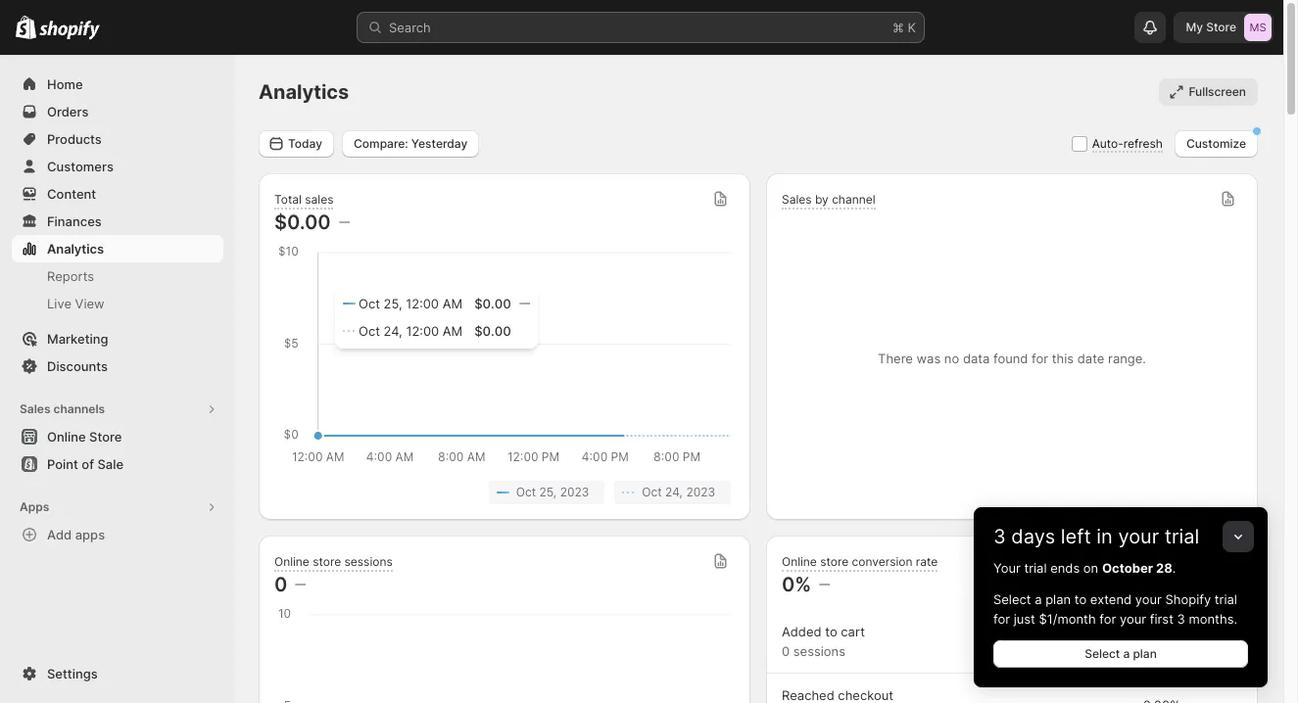 Task type: locate. For each thing, give the bounding box(es) containing it.
store right "my"
[[1207, 20, 1237, 34]]

apps
[[20, 500, 49, 515]]

1 horizontal spatial 3
[[1178, 612, 1186, 627]]

0 vertical spatial analytics
[[259, 80, 349, 104]]

your up the first
[[1136, 592, 1162, 608]]

today button
[[259, 130, 334, 157]]

0 down online store sessions dropdown button
[[274, 573, 288, 597]]

store for 0%
[[821, 554, 849, 569]]

0 vertical spatial your
[[1119, 525, 1160, 549]]

store inside online store link
[[89, 429, 122, 445]]

2 vertical spatial trial
[[1215, 592, 1238, 608]]

analytics link
[[12, 235, 223, 263]]

1 horizontal spatial for
[[1032, 351, 1049, 367]]

0 vertical spatial 0
[[274, 573, 288, 597]]

range.
[[1109, 351, 1147, 367]]

1 horizontal spatial 2023
[[687, 485, 716, 500]]

1 vertical spatial trial
[[1025, 561, 1047, 576]]

view
[[75, 296, 105, 312]]

for left just on the right of page
[[994, 612, 1011, 627]]

oct left 24,
[[642, 485, 662, 500]]

sales channels button
[[12, 396, 223, 423]]

0 horizontal spatial trial
[[1025, 561, 1047, 576]]

rate
[[916, 554, 938, 569]]

for inside sales by channel there was no data found for this date range.
[[1032, 351, 1049, 367]]

1 vertical spatial plan
[[1134, 647, 1157, 662]]

1 horizontal spatial store
[[1207, 20, 1237, 34]]

no
[[945, 351, 960, 367]]

your up october at right
[[1119, 525, 1160, 549]]

shopify image
[[16, 16, 37, 39]]

store inside dropdown button
[[821, 554, 849, 569]]

0 vertical spatial plan
[[1046, 592, 1071, 608]]

2 horizontal spatial for
[[1100, 612, 1117, 627]]

sales for sales by channel there was no data found for this date range.
[[782, 192, 812, 206]]

extend
[[1091, 592, 1132, 608]]

a up just on the right of page
[[1035, 592, 1042, 608]]

reports link
[[12, 263, 223, 290]]

for
[[1032, 351, 1049, 367], [994, 612, 1011, 627], [1100, 612, 1117, 627]]

store for 0
[[313, 554, 341, 569]]

2 oct from the left
[[642, 485, 662, 500]]

1 vertical spatial your
[[1136, 592, 1162, 608]]

1 vertical spatial sales
[[20, 402, 50, 417]]

0 horizontal spatial to
[[826, 624, 838, 640]]

0 horizontal spatial plan
[[1046, 592, 1071, 608]]

1 horizontal spatial store
[[821, 554, 849, 569]]

point of sale link
[[12, 451, 223, 478]]

to inside select a plan to extend your shopify trial for just $1/month for your first 3 months.
[[1075, 592, 1087, 608]]

1 store from the left
[[313, 554, 341, 569]]

1 horizontal spatial trial
[[1165, 525, 1200, 549]]

was
[[917, 351, 941, 367]]

2 no change image from the top
[[1232, 699, 1243, 704]]

1 vertical spatial no change image
[[1232, 699, 1243, 704]]

0 horizontal spatial store
[[313, 554, 341, 569]]

customers link
[[12, 153, 223, 180]]

1 oct from the left
[[516, 485, 536, 500]]

2023 inside oct 24, 2023 button
[[687, 485, 716, 500]]

2023 right 25, at bottom
[[560, 485, 589, 500]]

2 horizontal spatial trial
[[1215, 592, 1238, 608]]

0 horizontal spatial analytics
[[47, 241, 104, 257]]

25,
[[540, 485, 557, 500]]

to up the $1/month
[[1075, 592, 1087, 608]]

analytics
[[259, 80, 349, 104], [47, 241, 104, 257]]

select down select a plan to extend your shopify trial for just $1/month for your first 3 months.
[[1085, 647, 1121, 662]]

for left this
[[1032, 351, 1049, 367]]

search
[[389, 20, 431, 35]]

store up sale
[[89, 429, 122, 445]]

fullscreen
[[1189, 84, 1247, 99]]

1 horizontal spatial sales
[[782, 192, 812, 206]]

plan for select a plan to extend your shopify trial for just $1/month for your first 3 months.
[[1046, 592, 1071, 608]]

oct for oct 25, 2023
[[516, 485, 536, 500]]

2 store from the left
[[821, 554, 849, 569]]

0 vertical spatial a
[[1035, 592, 1042, 608]]

first
[[1150, 612, 1174, 627]]

1 2023 from the left
[[560, 485, 589, 500]]

plan
[[1046, 592, 1071, 608], [1134, 647, 1157, 662]]

list containing oct 25, 2023
[[278, 481, 731, 505]]

3 days left in your trial button
[[974, 508, 1268, 549]]

1 horizontal spatial sessions
[[794, 644, 846, 660]]

to left cart
[[826, 624, 838, 640]]

0 horizontal spatial 2023
[[560, 485, 589, 500]]

cart
[[841, 624, 865, 640]]

plan down the first
[[1134, 647, 1157, 662]]

3 days left in your trial element
[[974, 559, 1268, 688]]

trial up months.
[[1215, 592, 1238, 608]]

0 vertical spatial 3
[[994, 525, 1006, 549]]

1 vertical spatial sessions
[[794, 644, 846, 660]]

1 vertical spatial select
[[1085, 647, 1121, 662]]

oct 24, 2023
[[642, 485, 716, 500]]

added to cart 0 sessions
[[782, 624, 865, 660]]

1 vertical spatial analytics
[[47, 241, 104, 257]]

0 horizontal spatial 0
[[274, 573, 288, 597]]

compare: yesterday button
[[342, 130, 480, 157]]

0 horizontal spatial oct
[[516, 485, 536, 500]]

0 horizontal spatial select
[[994, 592, 1032, 608]]

point of sale
[[47, 457, 124, 472]]

found
[[994, 351, 1029, 367]]

oct left 25, at bottom
[[516, 485, 536, 500]]

2023 right 24,
[[687, 485, 716, 500]]

sales left by
[[782, 192, 812, 206]]

analytics down finances
[[47, 241, 104, 257]]

reports
[[47, 269, 94, 284]]

no change image for 0%
[[820, 577, 830, 593]]

total sales
[[274, 192, 334, 206]]

0 horizontal spatial for
[[994, 612, 1011, 627]]

plan inside select a plan to extend your shopify trial for just $1/month for your first 3 months.
[[1046, 592, 1071, 608]]

no change image for 0
[[295, 577, 306, 593]]

0 horizontal spatial a
[[1035, 592, 1042, 608]]

1 horizontal spatial a
[[1124, 647, 1130, 662]]

date
[[1078, 351, 1105, 367]]

plan up the $1/month
[[1046, 592, 1071, 608]]

shopify image
[[39, 20, 100, 40]]

3 inside select a plan to extend your shopify trial for just $1/month for your first 3 months.
[[1178, 612, 1186, 627]]

apps
[[75, 527, 105, 543]]

oct
[[516, 485, 536, 500], [642, 485, 662, 500]]

3 right the first
[[1178, 612, 1186, 627]]

a
[[1035, 592, 1042, 608], [1124, 647, 1130, 662]]

online inside dropdown button
[[782, 554, 817, 569]]

for down 'extend'
[[1100, 612, 1117, 627]]

marketing link
[[12, 325, 223, 353]]

1 horizontal spatial 0
[[782, 644, 790, 660]]

your left the first
[[1120, 612, 1147, 627]]

1 horizontal spatial oct
[[642, 485, 662, 500]]

0 horizontal spatial store
[[89, 429, 122, 445]]

0
[[274, 573, 288, 597], [782, 644, 790, 660]]

select up just on the right of page
[[994, 592, 1032, 608]]

1 vertical spatial 0
[[782, 644, 790, 660]]

1 horizontal spatial online
[[274, 554, 310, 569]]

sales inside button
[[20, 402, 50, 417]]

0 horizontal spatial sessions
[[345, 554, 393, 569]]

select inside select a plan to extend your shopify trial for just $1/month for your first 3 months.
[[994, 592, 1032, 608]]

0 vertical spatial sessions
[[345, 554, 393, 569]]

1 vertical spatial store
[[89, 429, 122, 445]]

1 horizontal spatial plan
[[1134, 647, 1157, 662]]

add
[[47, 527, 72, 543]]

0 down added
[[782, 644, 790, 660]]

trial right your
[[1025, 561, 1047, 576]]

select a plan to extend your shopify trial for just $1/month for your first 3 months.
[[994, 592, 1238, 627]]

0 vertical spatial trial
[[1165, 525, 1200, 549]]

analytics up "today"
[[259, 80, 349, 104]]

0 horizontal spatial 3
[[994, 525, 1006, 549]]

select for select a plan to extend your shopify trial for just $1/month for your first 3 months.
[[994, 592, 1032, 608]]

1 vertical spatial a
[[1124, 647, 1130, 662]]

0 vertical spatial to
[[1075, 592, 1087, 608]]

sale
[[97, 457, 124, 472]]

0 horizontal spatial online
[[47, 429, 86, 445]]

there
[[878, 351, 913, 367]]

2 2023 from the left
[[687, 485, 716, 500]]

0 vertical spatial sales
[[782, 192, 812, 206]]

1 horizontal spatial to
[[1075, 592, 1087, 608]]

select
[[994, 592, 1032, 608], [1085, 647, 1121, 662]]

live view
[[47, 296, 105, 312]]

0 horizontal spatial sales
[[20, 402, 50, 417]]

1 vertical spatial 3
[[1178, 612, 1186, 627]]

1 horizontal spatial select
[[1085, 647, 1121, 662]]

store inside dropdown button
[[313, 554, 341, 569]]

just
[[1014, 612, 1036, 627]]

oct for oct 24, 2023
[[642, 485, 662, 500]]

⌘
[[893, 20, 905, 35]]

compare:
[[354, 136, 408, 150]]

3
[[994, 525, 1006, 549], [1178, 612, 1186, 627]]

yesterday
[[412, 136, 468, 150]]

trial up .
[[1165, 525, 1200, 549]]

today
[[288, 136, 322, 150]]

days
[[1012, 525, 1056, 549]]

store for my store
[[1207, 20, 1237, 34]]

0 vertical spatial store
[[1207, 20, 1237, 34]]

no change image
[[1232, 635, 1243, 651], [1232, 699, 1243, 704]]

list
[[278, 481, 731, 505]]

2023 for oct 25, 2023
[[560, 485, 589, 500]]

3 up your
[[994, 525, 1006, 549]]

sales left channels
[[20, 402, 50, 417]]

add apps button
[[12, 521, 223, 549]]

sales inside sales by channel there was no data found for this date range.
[[782, 192, 812, 206]]

1 vertical spatial to
[[826, 624, 838, 640]]

your
[[1119, 525, 1160, 549], [1136, 592, 1162, 608], [1120, 612, 1147, 627]]

24,
[[666, 485, 683, 500]]

2 horizontal spatial online
[[782, 554, 817, 569]]

october
[[1103, 561, 1154, 576]]

sessions inside dropdown button
[[345, 554, 393, 569]]

a left 0.00%
[[1124, 647, 1130, 662]]

0 vertical spatial no change image
[[1232, 635, 1243, 651]]

online store sessions
[[274, 554, 393, 569]]

no change image for $0.00
[[339, 215, 350, 230]]

online store link
[[12, 423, 223, 451]]

a for select a plan
[[1124, 647, 1130, 662]]

orders link
[[12, 98, 223, 125]]

customers
[[47, 159, 114, 174]]

online inside dropdown button
[[274, 554, 310, 569]]

plan for select a plan
[[1134, 647, 1157, 662]]

a inside select a plan to extend your shopify trial for just $1/month for your first 3 months.
[[1035, 592, 1042, 608]]

0 vertical spatial select
[[994, 592, 1032, 608]]

content link
[[12, 180, 223, 208]]

home
[[47, 76, 83, 92]]

2023 inside the 'oct 25, 2023' button
[[560, 485, 589, 500]]

total
[[274, 192, 302, 206]]

select for select a plan
[[1085, 647, 1121, 662]]

sessions
[[345, 554, 393, 569], [794, 644, 846, 660]]

no change image
[[339, 215, 350, 230], [519, 296, 530, 312], [295, 577, 306, 593], [820, 577, 830, 593]]



Task type: describe. For each thing, give the bounding box(es) containing it.
1 horizontal spatial analytics
[[259, 80, 349, 104]]

products link
[[12, 125, 223, 153]]

select a plan link
[[994, 641, 1249, 669]]

online store sessions button
[[274, 554, 393, 572]]

data
[[963, 351, 990, 367]]

0.00%
[[1144, 634, 1181, 650]]

2 vertical spatial your
[[1120, 612, 1147, 627]]

customize button
[[1175, 130, 1259, 157]]

fullscreen button
[[1160, 78, 1259, 106]]

live
[[47, 296, 72, 312]]

conversion
[[852, 554, 913, 569]]

settings
[[47, 667, 98, 682]]

auto-
[[1093, 136, 1124, 151]]

customize
[[1187, 136, 1247, 150]]

$1/month
[[1039, 612, 1097, 627]]

online store
[[47, 429, 122, 445]]

marketing
[[47, 331, 108, 347]]

3 days left in your trial
[[994, 525, 1200, 549]]

orders
[[47, 104, 89, 120]]

months.
[[1189, 612, 1238, 627]]

my
[[1187, 20, 1204, 34]]

refresh
[[1124, 136, 1163, 151]]

on
[[1084, 561, 1099, 576]]

trial inside dropdown button
[[1165, 525, 1200, 549]]

sessions inside added to cart 0 sessions
[[794, 644, 846, 660]]

added
[[782, 624, 822, 640]]

shopify
[[1166, 592, 1212, 608]]

in
[[1097, 525, 1113, 549]]

sales by channel there was no data found for this date range.
[[782, 192, 1147, 367]]

0%
[[782, 573, 812, 597]]

home link
[[12, 71, 223, 98]]

point of sale button
[[0, 451, 235, 478]]

online for 0%
[[782, 554, 817, 569]]

auto-refresh
[[1093, 136, 1163, 151]]

1 no change image from the top
[[1232, 635, 1243, 651]]

discounts
[[47, 359, 108, 374]]

products
[[47, 131, 102, 147]]

my store image
[[1245, 14, 1272, 41]]

point
[[47, 457, 78, 472]]

content
[[47, 186, 96, 202]]

compare: yesterday
[[354, 136, 468, 150]]

a for select a plan to extend your shopify trial for just $1/month for your first 3 months.
[[1035, 592, 1042, 608]]

settings link
[[12, 661, 223, 688]]

by
[[815, 192, 829, 206]]

your
[[994, 561, 1021, 576]]

for for just
[[994, 612, 1011, 627]]

⌘ k
[[893, 20, 916, 35]]

oct 25, 2023 button
[[489, 481, 605, 505]]

your trial ends on october 28 .
[[994, 561, 1177, 576]]

online store conversion rate button
[[782, 554, 938, 572]]

k
[[908, 20, 916, 35]]

oct 25, 2023
[[516, 485, 589, 500]]

sales
[[305, 192, 334, 206]]

total sales button
[[274, 192, 334, 209]]

sales channels
[[20, 402, 105, 417]]

28
[[1157, 561, 1173, 576]]

3 inside dropdown button
[[994, 525, 1006, 549]]

.
[[1173, 561, 1177, 576]]

0 inside added to cart 0 sessions
[[782, 644, 790, 660]]

channel
[[832, 192, 876, 206]]

oct 24, 2023 button
[[615, 481, 731, 505]]

live view link
[[12, 290, 223, 318]]

2023 for oct 24, 2023
[[687, 485, 716, 500]]

left
[[1061, 525, 1092, 549]]

to inside added to cart 0 sessions
[[826, 624, 838, 640]]

online for 0
[[274, 554, 310, 569]]

trial inside select a plan to extend your shopify trial for just $1/month for your first 3 months.
[[1215, 592, 1238, 608]]

sales for sales channels
[[20, 402, 50, 417]]

for for this
[[1032, 351, 1049, 367]]

online inside button
[[47, 429, 86, 445]]

add apps
[[47, 527, 105, 543]]

finances link
[[12, 208, 223, 235]]

store for online store
[[89, 429, 122, 445]]

finances
[[47, 214, 102, 229]]

of
[[82, 457, 94, 472]]

your inside dropdown button
[[1119, 525, 1160, 549]]

online store button
[[0, 423, 235, 451]]

online store conversion rate
[[782, 554, 938, 569]]



Task type: vqa. For each thing, say whether or not it's contained in the screenshot.
tab list
no



